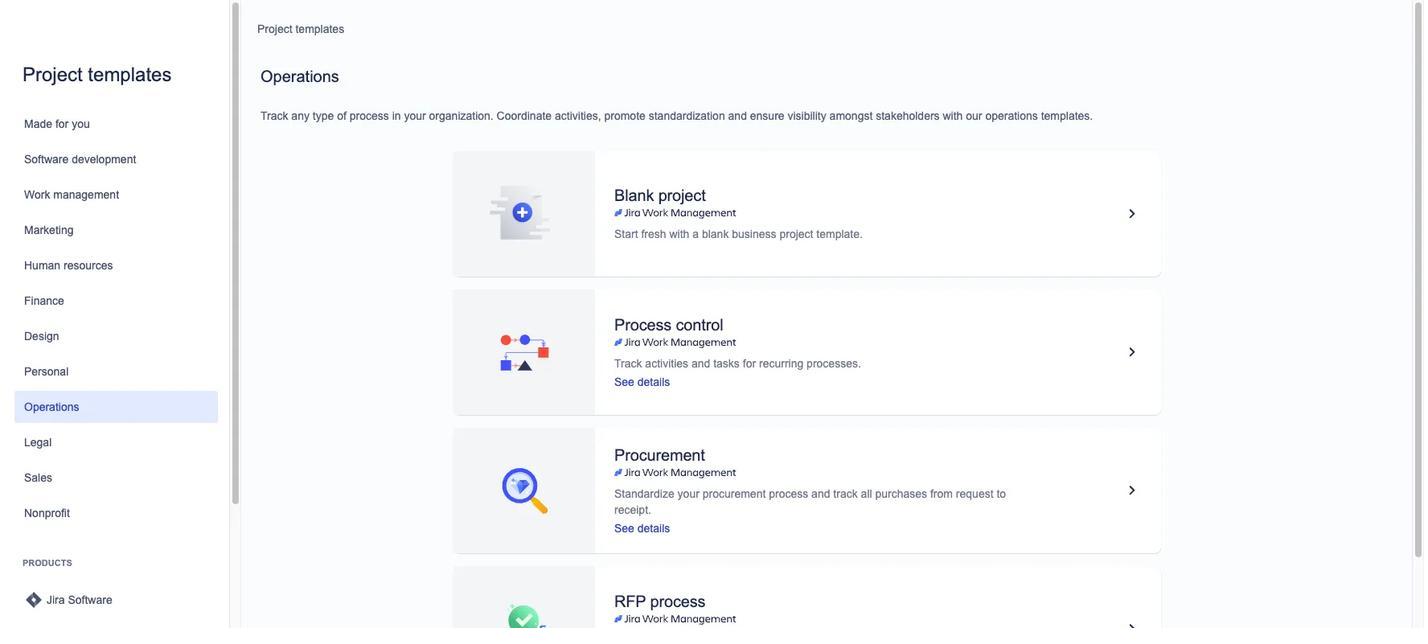 Task type: describe. For each thing, give the bounding box(es) containing it.
business
[[732, 228, 777, 241]]

finance button
[[14, 285, 218, 317]]

promote
[[605, 109, 646, 122]]

fresh
[[642, 228, 667, 241]]

0 vertical spatial project templates
[[257, 23, 345, 35]]

our
[[967, 109, 983, 122]]

work
[[24, 188, 50, 201]]

blank
[[615, 187, 654, 204]]

track activities and tasks for recurring processes.
[[615, 357, 862, 370]]

process inside standardize your procurement process and track all purchases from request to receipt.
[[769, 487, 809, 500]]

request
[[957, 487, 994, 500]]

0 vertical spatial templates
[[296, 23, 345, 35]]

0 horizontal spatial project templates
[[23, 64, 172, 85]]

see details button for procurement
[[615, 520, 670, 536]]

0 vertical spatial operations
[[261, 68, 339, 85]]

management
[[53, 188, 119, 201]]

details for procurement
[[638, 522, 670, 535]]

procurement image
[[1123, 481, 1143, 500]]

a
[[693, 228, 699, 241]]

your inside standardize your procurement process and track all purchases from request to receipt.
[[678, 487, 700, 500]]

project templates link
[[257, 19, 345, 39]]

0 horizontal spatial and
[[692, 357, 711, 370]]

1 horizontal spatial with
[[943, 109, 963, 122]]

operations button
[[14, 391, 218, 423]]

personal button
[[14, 356, 218, 388]]

blank
[[702, 228, 729, 241]]

see details for procurement
[[615, 522, 670, 535]]

recurring
[[760, 357, 804, 370]]

all
[[861, 487, 873, 500]]

human resources button
[[14, 249, 218, 282]]

coordinate
[[497, 109, 552, 122]]

for inside button
[[55, 117, 69, 130]]

made for you button
[[14, 108, 218, 140]]

rfp process image
[[1123, 620, 1143, 628]]

tasks
[[714, 357, 740, 370]]

ensure
[[751, 109, 785, 122]]

made for you
[[24, 117, 90, 130]]

sales
[[24, 471, 52, 484]]

project inside project templates link
[[257, 23, 293, 35]]

activities,
[[555, 109, 601, 122]]

process control image
[[1123, 343, 1143, 362]]

nonprofit
[[24, 507, 70, 520]]

1 vertical spatial software
[[68, 594, 112, 607]]

see for process control
[[615, 375, 635, 388]]

processes.
[[807, 357, 862, 370]]

templates.
[[1042, 109, 1094, 122]]

activities
[[646, 357, 689, 370]]

see for procurement
[[615, 522, 635, 535]]

stakeholders
[[876, 109, 940, 122]]

track any type of process in your organization. coordinate activities, promote standardization and ensure visibility amongst stakeholders with our operations templates.
[[261, 109, 1094, 122]]

1 vertical spatial project
[[780, 228, 814, 241]]

software development
[[24, 153, 136, 166]]

1 horizontal spatial and
[[729, 109, 747, 122]]

template.
[[817, 228, 863, 241]]

1 vertical spatial for
[[743, 357, 756, 370]]

human resources
[[24, 259, 113, 272]]

organization.
[[429, 109, 494, 122]]

in
[[392, 109, 401, 122]]

from
[[931, 487, 953, 500]]

standardize your procurement process and track all purchases from request to receipt.
[[615, 487, 1007, 516]]

standardize
[[615, 487, 675, 500]]

procurement
[[615, 446, 705, 464]]

process control
[[615, 316, 724, 334]]

process
[[615, 316, 672, 334]]



Task type: locate. For each thing, give the bounding box(es) containing it.
see details button
[[615, 374, 670, 390], [615, 520, 670, 536]]

resources
[[64, 259, 113, 272]]

marketing button
[[14, 214, 218, 246]]

design
[[24, 330, 59, 343]]

of
[[337, 109, 347, 122]]

jira software image
[[24, 591, 43, 610], [24, 591, 43, 610]]

0 horizontal spatial process
[[350, 109, 389, 122]]

2 horizontal spatial and
[[812, 487, 831, 500]]

0 vertical spatial see details
[[615, 375, 670, 388]]

1 horizontal spatial templates
[[296, 23, 345, 35]]

1 horizontal spatial operations
[[261, 68, 339, 85]]

0 vertical spatial for
[[55, 117, 69, 130]]

project
[[257, 23, 293, 35], [23, 64, 83, 85]]

and left "track"
[[812, 487, 831, 500]]

receipt.
[[615, 503, 652, 516]]

personal
[[24, 365, 69, 378]]

procurement
[[703, 487, 766, 500]]

1 vertical spatial project templates
[[23, 64, 172, 85]]

0 horizontal spatial track
[[261, 109, 288, 122]]

0 vertical spatial track
[[261, 109, 288, 122]]

process left in
[[350, 109, 389, 122]]

products
[[23, 558, 72, 568]]

finance
[[24, 294, 64, 307]]

project templates
[[257, 23, 345, 35], [23, 64, 172, 85]]

with left a
[[670, 228, 690, 241]]

marketing
[[24, 224, 74, 237]]

1 horizontal spatial project
[[780, 228, 814, 241]]

work management
[[24, 188, 119, 201]]

2 vertical spatial and
[[812, 487, 831, 500]]

any
[[292, 109, 310, 122]]

0 horizontal spatial your
[[404, 109, 426, 122]]

0 horizontal spatial project
[[659, 187, 706, 204]]

standardization
[[649, 109, 725, 122]]

you
[[72, 117, 90, 130]]

1 vertical spatial see
[[615, 522, 635, 535]]

track for track any type of process in your organization. coordinate activities, promote standardization and ensure visibility amongst stakeholders with our operations templates.
[[261, 109, 288, 122]]

1 vertical spatial track
[[615, 357, 642, 370]]

for
[[55, 117, 69, 130], [743, 357, 756, 370]]

start
[[615, 228, 639, 241]]

operations down personal
[[24, 401, 79, 414]]

legal button
[[14, 426, 218, 459]]

type
[[313, 109, 334, 122]]

details for process control
[[638, 375, 670, 388]]

track left activities at the left bottom
[[615, 357, 642, 370]]

work management button
[[14, 179, 218, 211]]

1 vertical spatial details
[[638, 522, 670, 535]]

1 vertical spatial templates
[[88, 64, 172, 85]]

sales button
[[14, 462, 218, 494]]

2 see details button from the top
[[615, 520, 670, 536]]

track left 'any' at the top left of page
[[261, 109, 288, 122]]

your right in
[[404, 109, 426, 122]]

project
[[659, 187, 706, 204], [780, 228, 814, 241]]

details down receipt.
[[638, 522, 670, 535]]

1 vertical spatial with
[[670, 228, 690, 241]]

operations
[[986, 109, 1039, 122]]

see
[[615, 375, 635, 388], [615, 522, 635, 535]]

1 vertical spatial process
[[769, 487, 809, 500]]

templates
[[296, 23, 345, 35], [88, 64, 172, 85]]

amongst
[[830, 109, 873, 122]]

1 see details from the top
[[615, 375, 670, 388]]

and left "tasks" in the right of the page
[[692, 357, 711, 370]]

legal
[[24, 436, 52, 449]]

1 vertical spatial your
[[678, 487, 700, 500]]

your
[[404, 109, 426, 122], [678, 487, 700, 500]]

see details
[[615, 375, 670, 388], [615, 522, 670, 535]]

see details button down activities at the left bottom
[[615, 374, 670, 390]]

and inside standardize your procurement process and track all purchases from request to receipt.
[[812, 487, 831, 500]]

jira software
[[47, 594, 112, 607]]

2 horizontal spatial process
[[769, 487, 809, 500]]

1 horizontal spatial for
[[743, 357, 756, 370]]

jira work management image
[[615, 207, 737, 220], [615, 207, 737, 220], [615, 336, 737, 349], [615, 336, 737, 349], [615, 466, 737, 479], [615, 466, 737, 479], [615, 613, 737, 626], [615, 613, 737, 626]]

1 see from the top
[[615, 375, 635, 388]]

1 horizontal spatial track
[[615, 357, 642, 370]]

0 horizontal spatial templates
[[88, 64, 172, 85]]

0 vertical spatial project
[[659, 187, 706, 204]]

process
[[350, 109, 389, 122], [769, 487, 809, 500], [651, 593, 706, 610]]

2 see from the top
[[615, 522, 635, 535]]

development
[[72, 153, 136, 166]]

1 vertical spatial see details button
[[615, 520, 670, 536]]

0 vertical spatial see
[[615, 375, 635, 388]]

0 vertical spatial software
[[24, 153, 69, 166]]

human
[[24, 259, 60, 272]]

0 horizontal spatial project
[[23, 64, 83, 85]]

blank project
[[615, 187, 706, 204]]

0 vertical spatial project
[[257, 23, 293, 35]]

nonprofit button
[[14, 497, 218, 529]]

project right business
[[780, 228, 814, 241]]

rfp
[[615, 593, 646, 610]]

start fresh with a blank business project template.
[[615, 228, 863, 241]]

operations
[[261, 68, 339, 85], [24, 401, 79, 414]]

to
[[997, 487, 1007, 500]]

software
[[24, 153, 69, 166], [68, 594, 112, 607]]

process right rfp
[[651, 593, 706, 610]]

0 horizontal spatial operations
[[24, 401, 79, 414]]

see details down activities at the left bottom
[[615, 375, 670, 388]]

1 details from the top
[[638, 375, 670, 388]]

see details button down receipt.
[[615, 520, 670, 536]]

see details for process control
[[615, 375, 670, 388]]

your right standardize
[[678, 487, 700, 500]]

1 horizontal spatial project
[[257, 23, 293, 35]]

track
[[834, 487, 858, 500]]

and left ensure
[[729, 109, 747, 122]]

track
[[261, 109, 288, 122], [615, 357, 642, 370]]

1 vertical spatial and
[[692, 357, 711, 370]]

0 vertical spatial with
[[943, 109, 963, 122]]

1 vertical spatial see details
[[615, 522, 670, 535]]

project up a
[[659, 187, 706, 204]]

with left our
[[943, 109, 963, 122]]

design button
[[14, 320, 218, 352]]

jira
[[47, 594, 65, 607]]

visibility
[[788, 109, 827, 122]]

0 horizontal spatial with
[[670, 228, 690, 241]]

1 horizontal spatial your
[[678, 487, 700, 500]]

see down receipt.
[[615, 522, 635, 535]]

process right procurement
[[769, 487, 809, 500]]

2 vertical spatial process
[[651, 593, 706, 610]]

made
[[24, 117, 52, 130]]

jira software button
[[14, 584, 218, 616]]

0 horizontal spatial for
[[55, 117, 69, 130]]

see details button for process control
[[615, 374, 670, 390]]

for left the you
[[55, 117, 69, 130]]

0 vertical spatial and
[[729, 109, 747, 122]]

0 vertical spatial your
[[404, 109, 426, 122]]

1 vertical spatial operations
[[24, 401, 79, 414]]

1 vertical spatial project
[[23, 64, 83, 85]]

purchases
[[876, 487, 928, 500]]

0 vertical spatial see details button
[[615, 374, 670, 390]]

see details down receipt.
[[615, 522, 670, 535]]

1 horizontal spatial project templates
[[257, 23, 345, 35]]

details down activities at the left bottom
[[638, 375, 670, 388]]

2 see details from the top
[[615, 522, 670, 535]]

details
[[638, 375, 670, 388], [638, 522, 670, 535]]

software right jira
[[68, 594, 112, 607]]

and
[[729, 109, 747, 122], [692, 357, 711, 370], [812, 487, 831, 500]]

rfp process
[[615, 593, 706, 610]]

for right "tasks" in the right of the page
[[743, 357, 756, 370]]

software down made
[[24, 153, 69, 166]]

control
[[676, 316, 724, 334]]

1 horizontal spatial process
[[651, 593, 706, 610]]

with
[[943, 109, 963, 122], [670, 228, 690, 241]]

operations up 'any' at the top left of page
[[261, 68, 339, 85]]

2 details from the top
[[638, 522, 670, 535]]

0 vertical spatial details
[[638, 375, 670, 388]]

1 see details button from the top
[[615, 374, 670, 390]]

blank project image
[[1123, 204, 1143, 224]]

see down process
[[615, 375, 635, 388]]

operations inside button
[[24, 401, 79, 414]]

track for track activities and tasks for recurring processes.
[[615, 357, 642, 370]]

0 vertical spatial process
[[350, 109, 389, 122]]

software development button
[[14, 143, 218, 175]]



Task type: vqa. For each thing, say whether or not it's contained in the screenshot.
JIRA WORK MANAGEMENT image
yes



